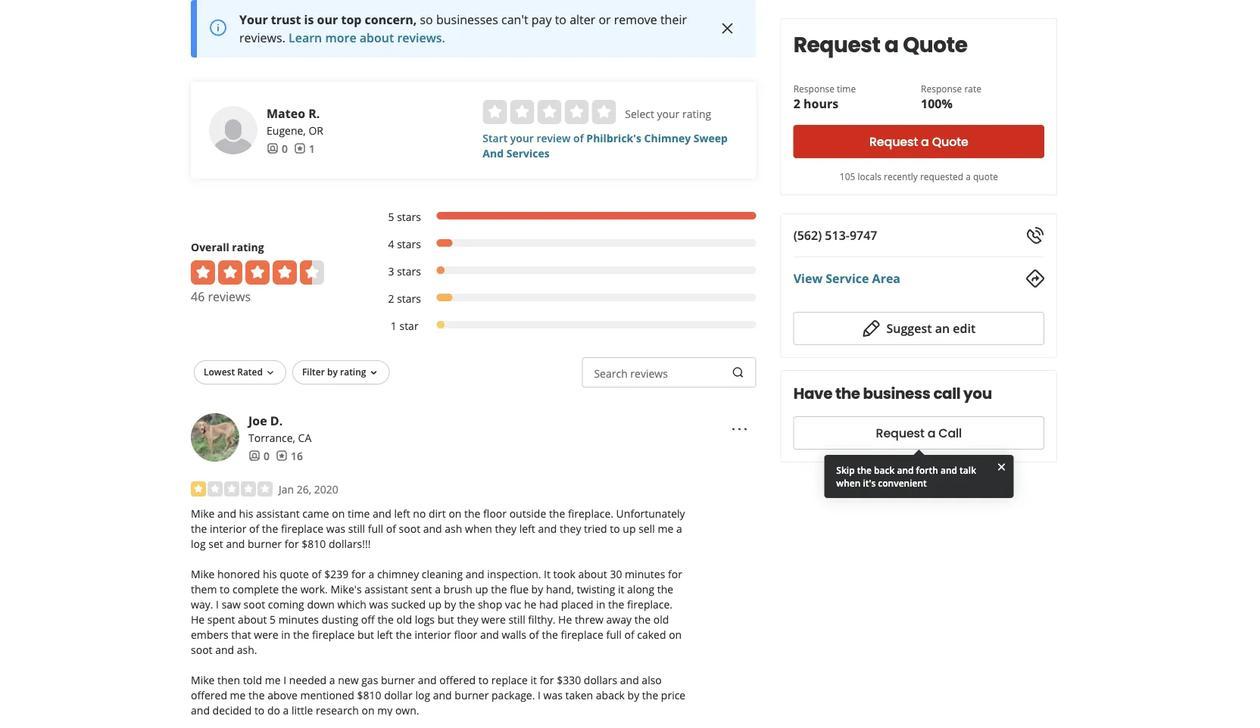 Task type: vqa. For each thing, say whether or not it's contained in the screenshot.
floor inside Mike And His Assistant Came On Time And Left No Dirt  On The Floor Outside The Fireplace. Unfortunately The Interior Of The Fireplace Was Still Full Of Soot And Ash When They Left And They Tried To Up Sell Me A Log Set And Burner For $810 Dollars!!!
yes



Task type: describe. For each thing, give the bounding box(es) containing it.
24 directions v2 image
[[1027, 270, 1045, 288]]

0 horizontal spatial in
[[281, 628, 290, 642]]

of down "away" on the bottom
[[625, 628, 635, 642]]

joe d. torrance, ca
[[249, 413, 312, 445]]

1 vertical spatial rating
[[232, 240, 264, 254]]

star
[[400, 319, 419, 333]]

1 horizontal spatial but
[[438, 613, 454, 627]]

saw
[[222, 598, 241, 612]]

for up 'mike's'
[[352, 567, 366, 582]]

rating element
[[483, 100, 616, 125]]

1 horizontal spatial up
[[475, 583, 488, 597]]

more
[[325, 30, 357, 46]]

$810 inside 'mike and his assistant came on time and left no dirt  on the floor outside the fireplace. unfortunately the interior of the fireplace was still full of soot and ash when they left and they tried to up sell me a log set and burner for $810 dollars!!!'
[[302, 537, 326, 552]]

ash.
[[237, 643, 257, 658]]

2 old from the left
[[654, 613, 669, 627]]

burner inside 'mike and his assistant came on time and left no dirt  on the floor outside the fireplace. unfortunately the interior of the fireplace was still full of soot and ash when they left and they tried to up sell me a log set and burner for $810 dollars!!!'
[[248, 537, 282, 552]]

skip the back and forth and talk when it's convenient
[[837, 464, 977, 490]]

of down filthy.
[[529, 628, 539, 642]]

view service area link
[[794, 271, 901, 287]]

friends element for mateo
[[267, 141, 288, 156]]

call
[[939, 425, 962, 442]]

1 horizontal spatial minutes
[[625, 567, 666, 582]]

view service area
[[794, 271, 901, 287]]

(562) 513-9747
[[794, 227, 878, 244]]

0 vertical spatial quote
[[974, 170, 999, 183]]

told
[[243, 674, 262, 688]]

coming
[[268, 598, 304, 612]]

sent
[[411, 583, 432, 597]]

of up work. on the left bottom
[[312, 567, 322, 582]]

4
[[388, 237, 394, 251]]

time inside 'mike and his assistant came on time and left no dirt  on the floor outside the fireplace. unfortunately the interior of the fireplace was still full of soot and ash when they left and they tried to up sell me a log set and burner for $810 dollars!!!'
[[348, 507, 370, 521]]

torrance,
[[249, 431, 295, 445]]

mike then told me i needed a new gas burner and offered to replace it for $330 dollars and also offered me the above mentioned $810 dollar log and burner package. i was taken aback by the price and decided to do a little research on my own.
[[191, 674, 686, 717]]

for right 30
[[668, 567, 683, 582]]

2 vertical spatial i
[[538, 689, 541, 703]]

call
[[934, 383, 961, 405]]

assistant inside mike honored his quote of $239 for a chimney cleaning and inspection. it took about 30 minutes for them to complete the work. mike's assistant sent a brush up the flue by hand, twisting it along the way. i saw soot coming down which was sucked up by the shop vac he had placed in the fireplace. he spent about 5 minutes dusting off the old logs but they were still filthy. he threw away the old embers that were in the fireplace but left the interior floor and walls of the fireplace full of caked on soot and ash.
[[365, 583, 408, 597]]

513-
[[825, 227, 850, 244]]

select your rating
[[625, 107, 712, 121]]

sell
[[639, 522, 655, 536]]

mike for mike and his assistant came on time and left no dirt  on the floor outside the fireplace. unfortunately the interior of the fireplace was still full of soot and ash when they left and they tried to up sell me a log set and burner for $810 dollars!!!
[[191, 507, 215, 521]]

dollars
[[584, 674, 618, 688]]

gas
[[362, 674, 378, 688]]

joe d. link
[[249, 413, 283, 430]]

to left replace
[[479, 674, 489, 688]]

by down 'brush'
[[444, 598, 456, 612]]

1 vertical spatial offered
[[191, 689, 227, 703]]

price
[[661, 689, 686, 703]]

start your review of
[[483, 131, 587, 145]]

filter
[[302, 366, 325, 379]]

request for request a quote button
[[870, 133, 918, 150]]

cleaning
[[422, 567, 463, 582]]

0 vertical spatial request
[[794, 30, 881, 59]]

of right review
[[574, 131, 584, 145]]

filter reviews by 4 stars rating element
[[373, 237, 757, 252]]

fireplace down threw
[[561, 628, 604, 642]]

and up own.
[[418, 674, 437, 688]]

mateo
[[267, 106, 305, 122]]

100%
[[921, 95, 953, 112]]

2 he from the left
[[559, 613, 572, 627]]

taken
[[566, 689, 593, 703]]

0 vertical spatial in
[[597, 598, 606, 612]]

the inside skip the back and forth and talk when it's convenient
[[858, 464, 872, 477]]

convenient
[[878, 477, 927, 490]]

needed
[[289, 674, 327, 688]]

info alert
[[191, 0, 757, 58]]

talk
[[960, 464, 977, 477]]

was inside mike then told me i needed a new gas burner and offered to replace it for $330 dollars and also offered me the above mentioned $810 dollar log and burner package. i was taken aback by the price and decided to do a little research on my own.
[[544, 689, 563, 703]]

and down dirt
[[423, 522, 442, 536]]

complete
[[233, 583, 279, 597]]

26,
[[297, 483, 312, 497]]

quote inside request a quote button
[[933, 133, 969, 150]]

mike's
[[331, 583, 362, 597]]

twisting
[[577, 583, 616, 597]]

to inside 'mike and his assistant came on time and left no dirt  on the floor outside the fireplace. unfortunately the interior of the fireplace was still full of soot and ash when they left and they tried to up sell me a log set and burner for $810 dollars!!!'
[[610, 522, 620, 536]]

it inside mike then told me i needed a new gas burner and offered to replace it for $330 dollars and also offered me the above mentioned $810 dollar log and burner package. i was taken aback by the price and decided to do a little research on my own.
[[531, 674, 537, 688]]

his for of
[[239, 507, 253, 521]]

close image
[[996, 460, 1008, 474]]

when inside skip the back and forth and talk when it's convenient
[[837, 477, 861, 490]]

stars for 4 stars
[[397, 237, 421, 251]]

0 horizontal spatial up
[[429, 598, 442, 612]]

back
[[875, 464, 895, 477]]

30
[[610, 567, 622, 582]]

of up chimney
[[386, 522, 396, 536]]

then
[[217, 674, 240, 688]]

inspection.
[[487, 567, 541, 582]]

1 horizontal spatial i
[[284, 674, 287, 688]]

still inside 'mike and his assistant came on time and left no dirt  on the floor outside the fireplace. unfortunately the interior of the fireplace was still full of soot and ash when they left and they tried to up sell me a log set and burner for $810 dollars!!!'
[[348, 522, 365, 536]]

16 chevron down v2 image for lowest rated
[[264, 368, 277, 380]]

businesses
[[436, 12, 499, 28]]

mike for mike honored his quote of $239 for a chimney cleaning and inspection. it took about 30 minutes for them to complete the work. mike's assistant sent a brush up the flue by hand, twisting it along the way. i saw soot coming down which was sucked up by the shop vac he had placed in the fireplace. he spent about 5 minutes dusting off the old logs but they were still filthy. he threw away the old embers that were in the fireplace but left the interior floor and walls of the fireplace full of caked on soot and ash.
[[191, 567, 215, 582]]

46
[[191, 289, 205, 305]]

24 info v2 image
[[209, 19, 227, 37]]

had
[[540, 598, 558, 612]]

your for select
[[657, 107, 680, 121]]

our
[[317, 12, 338, 28]]

on up ash at the left bottom
[[449, 507, 462, 521]]

1 vertical spatial were
[[254, 628, 279, 642]]

3 stars
[[388, 264, 421, 279]]

log inside 'mike and his assistant came on time and left no dirt  on the floor outside the fireplace. unfortunately the interior of the fireplace was still full of soot and ash when they left and they tried to up sell me a log set and burner for $810 dollars!!!'
[[191, 537, 206, 552]]

$330
[[557, 674, 581, 688]]

new
[[338, 674, 359, 688]]

and right set
[[226, 537, 245, 552]]

1 for 1
[[309, 142, 315, 156]]

eugene,
[[267, 123, 306, 138]]

and up 'brush'
[[466, 567, 485, 582]]

have
[[794, 383, 833, 405]]

forth
[[917, 464, 939, 477]]

by up he
[[532, 583, 543, 597]]

honored
[[217, 567, 260, 582]]

brush
[[444, 583, 473, 597]]

mike and his assistant came on time and left no dirt  on the floor outside the fireplace. unfortunately the interior of the fireplace was still full of soot and ash when they left and they tried to up sell me a log set and burner for $810 dollars!!!
[[191, 507, 685, 552]]

ca
[[298, 431, 312, 445]]

chimney
[[645, 131, 691, 145]]

so
[[420, 12, 433, 28]]

2 reviews. from the left
[[397, 30, 446, 46]]

and down embers
[[215, 643, 234, 658]]

can't
[[502, 12, 529, 28]]

on right "came"
[[332, 507, 345, 521]]

reviews for search reviews
[[631, 367, 668, 381]]

you
[[964, 383, 992, 405]]

package.
[[492, 689, 535, 703]]

left inside mike honored his quote of $239 for a chimney cleaning and inspection. it took about 30 minutes for them to complete the work. mike's assistant sent a brush up the flue by hand, twisting it along the way. i saw soot coming down which was sucked up by the shop vac he had placed in the fireplace. he spent about 5 minutes dusting off the old logs but they were still filthy. he threw away the old embers that were in the fireplace but left the interior floor and walls of the fireplace full of caked on soot and ash.
[[377, 628, 393, 642]]

16 review v2 image for d.
[[276, 451, 288, 463]]

1 vertical spatial about
[[578, 567, 608, 582]]

and
[[483, 146, 504, 161]]

pay
[[532, 12, 552, 28]]

stars for 5 stars
[[397, 210, 421, 224]]

i inside mike honored his quote of $239 for a chimney cleaning and inspection. it took about 30 minutes for them to complete the work. mike's assistant sent a brush up the flue by hand, twisting it along the way. i saw soot coming down which was sucked up by the shop vac he had placed in the fireplace. he spent about 5 minutes dusting off the old logs but they were still filthy. he threw away the old embers that were in the fireplace but left the interior floor and walls of the fireplace full of caked on soot and ash.
[[216, 598, 219, 612]]

of down "1 star rating" image
[[249, 522, 259, 536]]

by inside dropdown button
[[327, 366, 338, 379]]

own.
[[395, 704, 419, 717]]

1 horizontal spatial soot
[[244, 598, 265, 612]]

aback
[[596, 689, 625, 703]]

fireplace. inside 'mike and his assistant came on time and left no dirt  on the floor outside the fireplace. unfortunately the interior of the fireplace was still full of soot and ash when they left and they tried to up sell me a log set and burner for $810 dollars!!!'
[[568, 507, 614, 521]]

request for the request a call button
[[876, 425, 925, 442]]

46 reviews
[[191, 289, 251, 305]]

photo of joe d. image
[[191, 414, 239, 462]]

1 star
[[391, 319, 419, 333]]

photo of mateo r. image
[[209, 106, 258, 155]]

when inside 'mike and his assistant came on time and left no dirt  on the floor outside the fireplace. unfortunately the interior of the fireplace was still full of soot and ash when they left and they tried to up sell me a log set and burner for $810 dollars!!!'
[[465, 522, 493, 536]]

and right dollar
[[433, 689, 452, 703]]

embers
[[191, 628, 229, 642]]

me inside 'mike and his assistant came on time and left no dirt  on the floor outside the fireplace. unfortunately the interior of the fireplace was still full of soot and ash when they left and they tried to up sell me a log set and burner for $810 dollars!!!'
[[658, 522, 674, 536]]

set
[[209, 537, 223, 552]]

suggest an edit button
[[794, 312, 1045, 346]]

and down "1 star rating" image
[[217, 507, 236, 521]]

0 for joe
[[264, 449, 270, 464]]

or
[[309, 123, 324, 138]]

select
[[625, 107, 655, 121]]

4.5 star rating image
[[191, 261, 324, 285]]

area
[[873, 271, 901, 287]]

is
[[304, 12, 314, 28]]

and down outside
[[538, 522, 557, 536]]

and left 'also'
[[620, 674, 639, 688]]

way.
[[191, 598, 213, 612]]

decided
[[213, 704, 252, 717]]

5 inside filter reviews by 5 stars rating element
[[388, 210, 394, 224]]

1 vertical spatial left
[[520, 522, 536, 536]]

fireplace inside 'mike and his assistant came on time and left no dirt  on the floor outside the fireplace. unfortunately the interior of the fireplace was still full of soot and ash when they left and they tried to up sell me a log set and burner for $810 dollars!!!'
[[281, 522, 324, 536]]

24 pencil v2 image
[[863, 320, 881, 338]]

concern,
[[365, 12, 417, 28]]

up inside 'mike and his assistant came on time and left no dirt  on the floor outside the fireplace. unfortunately the interior of the fireplace was still full of soot and ash when they left and they tried to up sell me a log set and burner for $810 dollars!!!'
[[623, 522, 636, 536]]

(562)
[[794, 227, 822, 244]]

1 he from the left
[[191, 613, 205, 627]]

start
[[483, 131, 508, 145]]

to left do
[[255, 704, 265, 717]]

dollar
[[384, 689, 413, 703]]

0 vertical spatial were
[[482, 613, 506, 627]]

suggest
[[887, 321, 932, 337]]

shop
[[478, 598, 503, 612]]

1 vertical spatial me
[[265, 674, 281, 688]]

overall
[[191, 240, 229, 254]]



Task type: locate. For each thing, give the bounding box(es) containing it.
0 horizontal spatial when
[[465, 522, 493, 536]]

0 horizontal spatial reviews
[[208, 289, 251, 305]]

reviews element down or
[[294, 141, 315, 156]]

1 horizontal spatial old
[[654, 613, 669, 627]]

1 inside reviews element
[[309, 142, 315, 156]]

time inside response time 2 hours
[[837, 82, 856, 95]]

still inside mike honored his quote of $239 for a chimney cleaning and inspection. it took about 30 minutes for them to complete the work. mike's assistant sent a brush up the flue by hand, twisting it along the way. i saw soot coming down which was sucked up by the shop vac he had placed in the fireplace. he spent about 5 minutes dusting off the old logs but they were still filthy. he threw away the old embers that were in the fireplace but left the interior floor and walls of the fireplace full of caked on soot and ash.
[[509, 613, 526, 627]]

reviews element containing 16
[[276, 449, 303, 464]]

1 horizontal spatial response
[[921, 82, 963, 95]]

on right the caked
[[669, 628, 682, 642]]

0 vertical spatial reviews
[[208, 289, 251, 305]]

to
[[555, 12, 567, 28], [610, 522, 620, 536], [220, 583, 230, 597], [479, 674, 489, 688], [255, 704, 265, 717]]

view
[[794, 271, 823, 287]]

24 phone v2 image
[[1027, 227, 1045, 245]]

fireplace
[[281, 522, 324, 536], [312, 628, 355, 642], [561, 628, 604, 642]]

0 horizontal spatial 0
[[264, 449, 270, 464]]

1 reviews. from the left
[[239, 30, 286, 46]]

1 left star
[[391, 319, 397, 333]]

reviews.
[[239, 30, 286, 46], [397, 30, 446, 46]]

2020
[[314, 483, 339, 497]]

friends element down eugene,
[[267, 141, 288, 156]]

work.
[[301, 583, 328, 597]]

(no rating) image
[[483, 100, 616, 125]]

along
[[627, 583, 655, 597]]

quote up response rate 100%
[[903, 30, 968, 59]]

your
[[657, 107, 680, 121], [511, 131, 534, 145]]

2 horizontal spatial burner
[[455, 689, 489, 703]]

he
[[524, 598, 537, 612]]

0 horizontal spatial about
[[238, 613, 267, 627]]

1 horizontal spatial about
[[360, 30, 394, 46]]

tried
[[584, 522, 607, 536]]

3 stars from the top
[[397, 264, 421, 279]]

1 vertical spatial still
[[509, 613, 526, 627]]

requested
[[921, 170, 964, 183]]

1 vertical spatial quote
[[280, 567, 309, 582]]

mike inside 'mike and his assistant came on time and left no dirt  on the floor outside the fireplace. unfortunately the interior of the fireplace was still full of soot and ash when they left and they tried to up sell me a log set and burner for $810 dollars!!!'
[[191, 507, 215, 521]]

0 horizontal spatial it
[[531, 674, 537, 688]]

mike inside mike then told me i needed a new gas burner and offered to replace it for $330 dollars and also offered me the above mentioned $810 dollar log and burner package. i was taken aback by the price and decided to do a little research on my own.
[[191, 674, 215, 688]]

hand,
[[546, 583, 574, 597]]

reviews element for r.
[[294, 141, 315, 156]]

2 stars from the top
[[397, 237, 421, 251]]

$810
[[302, 537, 326, 552], [357, 689, 382, 703]]

took
[[554, 567, 576, 582]]

his down "1 star rating" image
[[239, 507, 253, 521]]

overall rating
[[191, 240, 264, 254]]

response rate 100%
[[921, 82, 982, 112]]

up up shop on the bottom left of page
[[475, 583, 488, 597]]

16 review v2 image left 16
[[276, 451, 288, 463]]

0 vertical spatial 1
[[309, 142, 315, 156]]

your for start
[[511, 131, 534, 145]]

1 vertical spatial it
[[531, 674, 537, 688]]

your
[[239, 12, 268, 28]]

response up hours
[[794, 82, 835, 95]]

reviews element containing 1
[[294, 141, 315, 156]]

0 vertical spatial friends element
[[267, 141, 288, 156]]

1 horizontal spatial full
[[606, 628, 622, 642]]

it inside mike honored his quote of $239 for a chimney cleaning and inspection. it took about 30 minutes for them to complete the work. mike's assistant sent a brush up the flue by hand, twisting it along the way. i saw soot coming down which was sucked up by the shop vac he had placed in the fireplace. he spent about 5 minutes dusting off the old logs but they were still filthy. he threw away the old embers that were in the fireplace but left the interior floor and walls of the fireplace full of caked on soot and ash.
[[618, 583, 625, 597]]

for inside 'mike and his assistant came on time and left no dirt  on the floor outside the fireplace. unfortunately the interior of the fireplace was still full of soot and ash when they left and they tried to up sell me a log set and burner for $810 dollars!!!'
[[285, 537, 299, 552]]

105 locals recently requested a quote
[[840, 170, 999, 183]]

and right back
[[898, 464, 914, 477]]

16 friends v2 image
[[249, 451, 261, 463]]

reviews for 46 reviews
[[208, 289, 251, 305]]

but down the off
[[358, 628, 374, 642]]

response for 100%
[[921, 82, 963, 95]]

little
[[292, 704, 313, 717]]

rating for select your rating
[[683, 107, 712, 121]]

1 horizontal spatial 0
[[282, 142, 288, 156]]

was up the off
[[369, 598, 389, 612]]

and left decided
[[191, 704, 210, 717]]

response for 2
[[794, 82, 835, 95]]

on left the my
[[362, 704, 375, 717]]

2 horizontal spatial left
[[520, 522, 536, 536]]

reviews right search
[[631, 367, 668, 381]]

1 vertical spatial request
[[870, 133, 918, 150]]

offered down then at the bottom of the page
[[191, 689, 227, 703]]

1 horizontal spatial floor
[[484, 507, 507, 521]]

quote up requested on the right top of the page
[[933, 133, 969, 150]]

2 vertical spatial soot
[[191, 643, 213, 658]]

mike
[[191, 507, 215, 521], [191, 567, 215, 582], [191, 674, 215, 688]]

it right replace
[[531, 674, 537, 688]]

full inside mike honored his quote of $239 for a chimney cleaning and inspection. it took about 30 minutes for them to complete the work. mike's assistant sent a brush up the flue by hand, twisting it along the way. i saw soot coming down which was sucked up by the shop vac he had placed in the fireplace. he spent about 5 minutes dusting off the old logs but they were still filthy. he threw away the old embers that were in the fireplace but left the interior floor and walls of the fireplace full of caked on soot and ash.
[[606, 628, 622, 642]]

request
[[794, 30, 881, 59], [870, 133, 918, 150], [876, 425, 925, 442]]

i left saw
[[216, 598, 219, 612]]

1 horizontal spatial it
[[618, 583, 625, 597]]

0 vertical spatial mike
[[191, 507, 215, 521]]

1 horizontal spatial fireplace.
[[627, 598, 673, 612]]

old down sucked
[[397, 613, 412, 627]]

0 right 16 friends v2 image
[[282, 142, 288, 156]]

he down placed
[[559, 613, 572, 627]]

was down the $330 in the bottom of the page
[[544, 689, 563, 703]]

1 for 1 star
[[391, 319, 397, 333]]

1 vertical spatial but
[[358, 628, 374, 642]]

threw
[[575, 613, 604, 627]]

quote up work. on the left bottom
[[280, 567, 309, 582]]

1 stars from the top
[[397, 210, 421, 224]]

filter reviews by 1 star rating element
[[373, 319, 757, 334]]

your trust is our top concern,
[[239, 12, 417, 28]]

stars right 4
[[397, 237, 421, 251]]

was
[[326, 522, 346, 536], [369, 598, 389, 612], [544, 689, 563, 703]]

dirt
[[429, 507, 446, 521]]

0 vertical spatial time
[[837, 82, 856, 95]]

so businesses can't pay to alter or remove their reviews.
[[239, 12, 687, 46]]

0 vertical spatial fireplace.
[[568, 507, 614, 521]]

my
[[378, 704, 393, 717]]

1 16 chevron down v2 image from the left
[[264, 368, 277, 380]]

1 horizontal spatial your
[[657, 107, 680, 121]]

2 horizontal spatial me
[[658, 522, 674, 536]]

quote right requested on the right top of the page
[[974, 170, 999, 183]]

filter by rating button
[[292, 361, 390, 385]]

0 horizontal spatial left
[[377, 628, 393, 642]]

0 horizontal spatial 5
[[270, 613, 276, 627]]

2 inside filter reviews by 2 stars rating element
[[388, 292, 394, 306]]

it
[[618, 583, 625, 597], [531, 674, 537, 688]]

0 horizontal spatial minutes
[[279, 613, 319, 627]]

1 horizontal spatial he
[[559, 613, 572, 627]]

his for complete
[[263, 567, 277, 582]]

1 vertical spatial $810
[[357, 689, 382, 703]]

but right 'logs'
[[438, 613, 454, 627]]

1 horizontal spatial burner
[[381, 674, 415, 688]]

learn more about reviews. link
[[289, 30, 446, 46]]

that
[[231, 628, 251, 642]]

$810 down "came"
[[302, 537, 326, 552]]

mike up them
[[191, 567, 215, 582]]

logs
[[415, 613, 435, 627]]

about inside 'info' alert
[[360, 30, 394, 46]]

reviews element for d.
[[276, 449, 303, 464]]

2 horizontal spatial i
[[538, 689, 541, 703]]

16 chevron down v2 image right filter by rating
[[368, 368, 380, 380]]

offered left replace
[[440, 674, 476, 688]]

16 chevron down v2 image inside the lowest rated dropdown button
[[264, 368, 277, 380]]

fireplace. down 'along'
[[627, 598, 673, 612]]

in down "twisting"
[[597, 598, 606, 612]]

0 horizontal spatial soot
[[191, 643, 213, 658]]

log inside mike then told me i needed a new gas burner and offered to replace it for $330 dollars and also offered me the above mentioned $810 dollar log and burner package. i was taken aback by the price and decided to do a little research on my own.
[[416, 689, 430, 703]]

top
[[341, 12, 362, 28]]

16 chevron down v2 image for filter by rating
[[368, 368, 380, 380]]

1 vertical spatial burner
[[381, 674, 415, 688]]

0 horizontal spatial $810
[[302, 537, 326, 552]]

assistant inside 'mike and his assistant came on time and left no dirt  on the floor outside the fireplace. unfortunately the interior of the fireplace was still full of soot and ash when they left and they tried to up sell me a log set and burner for $810 dollars!!!'
[[256, 507, 300, 521]]

1 vertical spatial quote
[[933, 133, 969, 150]]

to right 'tried'
[[610, 522, 620, 536]]

interior down 'logs'
[[415, 628, 451, 642]]

2 16 chevron down v2 image from the left
[[368, 368, 380, 380]]

quote inside mike honored his quote of $239 for a chimney cleaning and inspection. it took about 30 minutes for them to complete the work. mike's assistant sent a brush up the flue by hand, twisting it along the way. i saw soot coming down which was sucked up by the shop vac he had placed in the fireplace. he spent about 5 minutes dusting off the old logs but they were still filthy. he threw away the old embers that were in the fireplace but left the interior floor and walls of the fireplace full of caked on soot and ash.
[[280, 567, 309, 582]]

1 vertical spatial friends element
[[249, 449, 270, 464]]

to up saw
[[220, 583, 230, 597]]

2 response from the left
[[921, 82, 963, 95]]

1 vertical spatial interior
[[415, 628, 451, 642]]

full up dollars!!!
[[368, 522, 383, 536]]

full down "away" on the bottom
[[606, 628, 622, 642]]

on inside mike then told me i needed a new gas burner and offered to replace it for $330 dollars and also offered me the above mentioned $810 dollar log and burner package. i was taken aback by the price and decided to do a little research on my own.
[[362, 704, 375, 717]]

they left 'tried'
[[560, 522, 582, 536]]

interior inside 'mike and his assistant came on time and left no dirt  on the floor outside the fireplace. unfortunately the interior of the fireplace was still full of soot and ash when they left and they tried to up sell me a log set and burner for $810 dollars!!!'
[[210, 522, 247, 536]]

request a quote
[[794, 30, 968, 59], [870, 133, 969, 150]]

1 vertical spatial request a quote
[[870, 133, 969, 150]]

0 for mateo
[[282, 142, 288, 156]]

reviews element
[[294, 141, 315, 156], [276, 449, 303, 464]]

stars for 2 stars
[[397, 292, 421, 306]]

0 horizontal spatial were
[[254, 628, 279, 642]]

2 vertical spatial request
[[876, 425, 925, 442]]

skip
[[837, 464, 855, 477]]

floor left outside
[[484, 507, 507, 521]]

stars for 3 stars
[[397, 264, 421, 279]]

1 vertical spatial mike
[[191, 567, 215, 582]]

request up response time 2 hours on the right top
[[794, 30, 881, 59]]

minutes down coming
[[279, 613, 319, 627]]

filter reviews by 2 stars rating element
[[373, 291, 757, 306]]

fireplace down dusting
[[312, 628, 355, 642]]

when
[[837, 477, 861, 490], [465, 522, 493, 536]]

but
[[438, 613, 454, 627], [358, 628, 374, 642]]

and left walls
[[480, 628, 499, 642]]

for
[[285, 537, 299, 552], [352, 567, 366, 582], [668, 567, 683, 582], [540, 674, 554, 688]]

and left no at left bottom
[[373, 507, 392, 521]]

response inside response rate 100%
[[921, 82, 963, 95]]

about down the concern, in the left of the page
[[360, 30, 394, 46]]

16 review v2 image down eugene,
[[294, 143, 306, 155]]

they inside mike honored his quote of $239 for a chimney cleaning and inspection. it took about 30 minutes for them to complete the work. mike's assistant sent a brush up the flue by hand, twisting it along the way. i saw soot coming down which was sucked up by the shop vac he had placed in the fireplace. he spent about 5 minutes dusting off the old logs but they were still filthy. he threw away the old embers that were in the fireplace but left the interior floor and walls of the fireplace full of caked on soot and ash.
[[457, 613, 479, 627]]

0 horizontal spatial his
[[239, 507, 253, 521]]

have the business call you
[[794, 383, 992, 405]]

0 horizontal spatial they
[[457, 613, 479, 627]]

full inside 'mike and his assistant came on time and left no dirt  on the floor outside the fireplace. unfortunately the interior of the fireplace was still full of soot and ash when they left and they tried to up sell me a log set and burner for $810 dollars!!!'
[[368, 522, 383, 536]]

about up "twisting"
[[578, 567, 608, 582]]

0 vertical spatial but
[[438, 613, 454, 627]]

2 vertical spatial rating
[[340, 366, 366, 379]]

filter reviews by 3 stars rating element
[[373, 264, 757, 279]]

1 vertical spatial 2
[[388, 292, 394, 306]]

me up decided
[[230, 689, 246, 703]]

16 chevron down v2 image inside filter by rating dropdown button
[[368, 368, 380, 380]]

0 horizontal spatial me
[[230, 689, 246, 703]]

jan 26, 2020
[[279, 483, 339, 497]]

0 horizontal spatial old
[[397, 613, 412, 627]]

0 horizontal spatial log
[[191, 537, 206, 552]]

log
[[191, 537, 206, 552], [416, 689, 430, 703]]

offered
[[440, 674, 476, 688], [191, 689, 227, 703]]

0 vertical spatial me
[[658, 522, 674, 536]]

reviews. down so at the top of page
[[397, 30, 446, 46]]

0 horizontal spatial 16 review v2 image
[[276, 451, 288, 463]]

0 vertical spatial quote
[[903, 30, 968, 59]]

me up above at the left bottom of page
[[265, 674, 281, 688]]

2 mike from the top
[[191, 567, 215, 582]]

close image
[[719, 20, 737, 38]]

16 review v2 image
[[294, 143, 306, 155], [276, 451, 288, 463]]

he
[[191, 613, 205, 627], [559, 613, 572, 627]]

2 inside response time 2 hours
[[794, 95, 801, 112]]

3
[[388, 264, 394, 279]]

0 vertical spatial minutes
[[625, 567, 666, 582]]

filter reviews by 5 stars rating element
[[373, 209, 757, 225]]

rated
[[237, 366, 263, 379]]

0 vertical spatial soot
[[399, 522, 421, 536]]

me
[[658, 522, 674, 536], [265, 674, 281, 688], [230, 689, 246, 703]]

1 horizontal spatial log
[[416, 689, 430, 703]]

2 down 3
[[388, 292, 394, 306]]

were down shop on the bottom left of page
[[482, 613, 506, 627]]

for inside mike then told me i needed a new gas burner and offered to replace it for $330 dollars and also offered me the above mentioned $810 dollar log and burner package. i was taken aback by the price and decided to do a little research on my own.
[[540, 674, 554, 688]]

0 vertical spatial was
[[326, 522, 346, 536]]

0 vertical spatial floor
[[484, 507, 507, 521]]

he down way. on the left of the page
[[191, 613, 205, 627]]

his inside 'mike and his assistant came on time and left no dirt  on the floor outside the fireplace. unfortunately the interior of the fireplace was still full of soot and ash when they left and they tried to up sell me a log set and burner for $810 dollars!!!'
[[239, 507, 253, 521]]

floor inside mike honored his quote of $239 for a chimney cleaning and inspection. it took about 30 minutes for them to complete the work. mike's assistant sent a brush up the flue by hand, twisting it along the way. i saw soot coming down which was sucked up by the shop vac he had placed in the fireplace. he spent about 5 minutes dusting off the old logs but they were still filthy. he threw away the old embers that were in the fireplace but left the interior floor and walls of the fireplace full of caked on soot and ash.
[[454, 628, 478, 642]]

interior inside mike honored his quote of $239 for a chimney cleaning and inspection. it took about 30 minutes for them to complete the work. mike's assistant sent a brush up the flue by hand, twisting it along the way. i saw soot coming down which was sucked up by the shop vac he had placed in the fireplace. he spent about 5 minutes dusting off the old logs but they were still filthy. he threw away the old embers that were in the fireplace but left the interior floor and walls of the fireplace full of caked on soot and ash.
[[415, 628, 451, 642]]

was up dollars!!!
[[326, 522, 346, 536]]

minutes up 'along'
[[625, 567, 666, 582]]

2 horizontal spatial soot
[[399, 522, 421, 536]]

16 friends v2 image
[[267, 143, 279, 155]]

3 mike from the top
[[191, 674, 215, 688]]

1 mike from the top
[[191, 507, 215, 521]]

still up dollars!!!
[[348, 522, 365, 536]]

rating up 4.5 star rating image
[[232, 240, 264, 254]]

0 vertical spatial request a quote
[[794, 30, 968, 59]]

away
[[607, 613, 632, 627]]

1 horizontal spatial they
[[495, 522, 517, 536]]

  text field
[[582, 358, 757, 388]]

his inside mike honored his quote of $239 for a chimney cleaning and inspection. it took about 30 minutes for them to complete the work. mike's assistant sent a brush up the flue by hand, twisting it along the way. i saw soot coming down which was sucked up by the shop vac he had placed in the fireplace. he spent about 5 minutes dusting off the old logs but they were still filthy. he threw away the old embers that were in the fireplace but left the interior floor and walls of the fireplace full of caked on soot and ash.
[[263, 567, 277, 582]]

1 star rating image
[[191, 482, 273, 497]]

0 horizontal spatial rating
[[232, 240, 264, 254]]

1 response from the left
[[794, 82, 835, 95]]

burner
[[248, 537, 282, 552], [381, 674, 415, 688], [455, 689, 489, 703]]

friends element for joe
[[249, 449, 270, 464]]

up left sell
[[623, 522, 636, 536]]

1 vertical spatial fireplace.
[[627, 598, 673, 612]]

was inside 'mike and his assistant came on time and left no dirt  on the floor outside the fireplace. unfortunately the interior of the fireplace was still full of soot and ash when they left and they tried to up sell me a log set and burner for $810 dollars!!!'
[[326, 522, 346, 536]]

request a call
[[876, 425, 962, 442]]

4 stars from the top
[[397, 292, 421, 306]]

reviews. inside "so businesses can't pay to alter or remove their reviews."
[[239, 30, 286, 46]]

1 vertical spatial your
[[511, 131, 534, 145]]

0 vertical spatial log
[[191, 537, 206, 552]]

full
[[368, 522, 383, 536], [606, 628, 622, 642]]

0 horizontal spatial floor
[[454, 628, 478, 642]]

flue
[[510, 583, 529, 597]]

0 vertical spatial offered
[[440, 674, 476, 688]]

assistant down chimney
[[365, 583, 408, 597]]

mike inside mike honored his quote of $239 for a chimney cleaning and inspection. it took about 30 minutes for them to complete the work. mike's assistant sent a brush up the flue by hand, twisting it along the way. i saw soot coming down which was sucked up by the shop vac he had placed in the fireplace. he spent about 5 minutes dusting off the old logs but they were still filthy. he threw away the old embers that were in the fireplace but left the interior floor and walls of the fireplace full of caked on soot and ash.
[[191, 567, 215, 582]]

1 old from the left
[[397, 613, 412, 627]]

floor inside 'mike and his assistant came on time and left no dirt  on the floor outside the fireplace. unfortunately the interior of the fireplace was still full of soot and ash when they left and they tried to up sell me a log set and burner for $810 dollars!!!'
[[484, 507, 507, 521]]

by inside mike then told me i needed a new gas burner and offered to replace it for $330 dollars and also offered me the above mentioned $810 dollar log and burner package. i was taken aback by the price and decided to do a little research on my own.
[[628, 689, 640, 703]]

1 vertical spatial minutes
[[279, 613, 319, 627]]

time up hours
[[837, 82, 856, 95]]

friends element
[[267, 141, 288, 156], [249, 449, 270, 464]]

by right filter
[[327, 366, 338, 379]]

learn more about reviews.
[[289, 30, 446, 46]]

None radio
[[510, 100, 534, 125]]

0 right 16 friends v2 icon
[[264, 449, 270, 464]]

soot down complete
[[244, 598, 265, 612]]

fireplace. inside mike honored his quote of $239 for a chimney cleaning and inspection. it took about 30 minutes for them to complete the work. mike's assistant sent a brush up the flue by hand, twisting it along the way. i saw soot coming down which was sucked up by the shop vac he had placed in the fireplace. he spent about 5 minutes dusting off the old logs but they were still filthy. he threw away the old embers that were in the fireplace but left the interior floor and walls of the fireplace full of caked on soot and ash.
[[627, 598, 673, 612]]

menu image
[[731, 421, 749, 439]]

4 stars
[[388, 237, 421, 251]]

burner left package.
[[455, 689, 489, 703]]

about up the 'that' at the bottom left
[[238, 613, 267, 627]]

1 vertical spatial 16 review v2 image
[[276, 451, 288, 463]]

0 horizontal spatial 1
[[309, 142, 315, 156]]

no
[[413, 507, 426, 521]]

1 horizontal spatial 2
[[794, 95, 801, 112]]

locals
[[858, 170, 882, 183]]

16 review v2 image for r.
[[294, 143, 306, 155]]

by right aback
[[628, 689, 640, 703]]

soot down no at left bottom
[[399, 522, 421, 536]]

1 horizontal spatial 5
[[388, 210, 394, 224]]

i up above at the left bottom of page
[[284, 674, 287, 688]]

request up recently
[[870, 133, 918, 150]]

your up services
[[511, 131, 534, 145]]

it's
[[863, 477, 876, 490]]

1 horizontal spatial 16 chevron down v2 image
[[368, 368, 380, 380]]

rating inside dropdown button
[[340, 366, 366, 379]]

a inside 'mike and his assistant came on time and left no dirt  on the floor outside the fireplace. unfortunately the interior of the fireplace was still full of soot and ash when they left and they tried to up sell me a log set and burner for $810 dollars!!!'
[[677, 522, 683, 536]]

1 horizontal spatial left
[[394, 507, 410, 521]]

filter by rating
[[302, 366, 366, 379]]

1 horizontal spatial rating
[[340, 366, 366, 379]]

rating right filter
[[340, 366, 366, 379]]

philbrick's chimney sweep and services
[[483, 131, 728, 161]]

assistant
[[256, 507, 300, 521], [365, 583, 408, 597]]

search image
[[732, 367, 745, 379]]

sweep
[[694, 131, 728, 145]]

review
[[537, 131, 571, 145]]

soot inside 'mike and his assistant came on time and left no dirt  on the floor outside the fireplace. unfortunately the interior of the fireplace was still full of soot and ash when they left and they tried to up sell me a log set and burner for $810 dollars!!!'
[[399, 522, 421, 536]]

$810 inside mike then told me i needed a new gas burner and offered to replace it for $330 dollars and also offered me the above mentioned $810 dollar log and burner package. i was taken aback by the price and decided to do a little research on my own.
[[357, 689, 382, 703]]

jan
[[279, 483, 294, 497]]

5 up 4
[[388, 210, 394, 224]]

request a quote inside button
[[870, 133, 969, 150]]

me right sell
[[658, 522, 674, 536]]

0 horizontal spatial response
[[794, 82, 835, 95]]

None radio
[[483, 100, 507, 125], [537, 100, 562, 125], [565, 100, 589, 125], [592, 100, 616, 125], [483, 100, 507, 125], [537, 100, 562, 125], [565, 100, 589, 125], [592, 100, 616, 125]]

interior up set
[[210, 522, 247, 536]]

1
[[309, 142, 315, 156], [391, 319, 397, 333]]

1 vertical spatial assistant
[[365, 583, 408, 597]]

log left set
[[191, 537, 206, 552]]

to inside "so businesses can't pay to alter or remove their reviews."
[[555, 12, 567, 28]]

his
[[239, 507, 253, 521], [263, 567, 277, 582]]

16 chevron down v2 image
[[264, 368, 277, 380], [368, 368, 380, 380]]

services
[[507, 146, 550, 161]]

floor down 'brush'
[[454, 628, 478, 642]]

rating for filter by rating
[[340, 366, 366, 379]]

lowest
[[204, 366, 235, 379]]

rating up "sweep" in the top of the page
[[683, 107, 712, 121]]

response inside response time 2 hours
[[794, 82, 835, 95]]

2 horizontal spatial they
[[560, 522, 582, 536]]

mike up set
[[191, 507, 215, 521]]

left down sucked
[[377, 628, 393, 642]]

2 horizontal spatial up
[[623, 522, 636, 536]]

remove
[[614, 12, 658, 28]]

soot down embers
[[191, 643, 213, 658]]

0 horizontal spatial i
[[216, 598, 219, 612]]

and
[[898, 464, 914, 477], [941, 464, 958, 477], [217, 507, 236, 521], [373, 507, 392, 521], [423, 522, 442, 536], [538, 522, 557, 536], [226, 537, 245, 552], [466, 567, 485, 582], [480, 628, 499, 642], [215, 643, 234, 658], [418, 674, 437, 688], [620, 674, 639, 688], [433, 689, 452, 703], [191, 704, 210, 717]]

0 vertical spatial full
[[368, 522, 383, 536]]

was inside mike honored his quote of $239 for a chimney cleaning and inspection. it took about 30 minutes for them to complete the work. mike's assistant sent a brush up the flue by hand, twisting it along the way. i saw soot coming down which was sucked up by the shop vac he had placed in the fireplace. he spent about 5 minutes dusting off the old logs but they were still filthy. he threw away the old embers that were in the fireplace but left the interior floor and walls of the fireplace full of caked on soot and ash.
[[369, 598, 389, 612]]

1 vertical spatial his
[[263, 567, 277, 582]]

to inside mike honored his quote of $239 for a chimney cleaning and inspection. it took about 30 minutes for them to complete the work. mike's assistant sent a brush up the flue by hand, twisting it along the way. i saw soot coming down which was sucked up by the shop vac he had placed in the fireplace. he spent about 5 minutes dusting off the old logs but they were still filthy. he threw away the old embers that were in the fireplace but left the interior floor and walls of the fireplace full of caked on soot and ash.
[[220, 583, 230, 597]]

on inside mike honored his quote of $239 for a chimney cleaning and inspection. it took about 30 minutes for them to complete the work. mike's assistant sent a brush up the flue by hand, twisting it along the way. i saw soot coming down which was sucked up by the shop vac he had placed in the fireplace. he spent about 5 minutes dusting off the old logs but they were still filthy. he threw away the old embers that were in the fireplace but left the interior floor and walls of the fireplace full of caked on soot and ash.
[[669, 628, 682, 642]]

5 inside mike honored his quote of $239 for a chimney cleaning and inspection. it took about 30 minutes for them to complete the work. mike's assistant sent a brush up the flue by hand, twisting it along the way. i saw soot coming down which was sucked up by the shop vac he had placed in the fireplace. he spent about 5 minutes dusting off the old logs but they were still filthy. he threw away the old embers that were in the fireplace but left the interior floor and walls of the fireplace full of caked on soot and ash.
[[270, 613, 276, 627]]

learn
[[289, 30, 322, 46]]

0 vertical spatial 0
[[282, 142, 288, 156]]

mike for mike then told me i needed a new gas burner and offered to replace it for $330 dollars and also offered me the above mentioned $810 dollar log and burner package. i was taken aback by the price and decided to do a little research on my own.
[[191, 674, 215, 688]]

burner up dollar
[[381, 674, 415, 688]]

up up 'logs'
[[429, 598, 442, 612]]

left down outside
[[520, 522, 536, 536]]

and left talk
[[941, 464, 958, 477]]

0 horizontal spatial quote
[[280, 567, 309, 582]]

1 inside filter reviews by 1 star rating element
[[391, 319, 397, 333]]

2 vertical spatial about
[[238, 613, 267, 627]]

reviews element down ca
[[276, 449, 303, 464]]

burner up honored on the left of the page
[[248, 537, 282, 552]]

by
[[327, 366, 338, 379], [532, 583, 543, 597], [444, 598, 456, 612], [628, 689, 640, 703]]



